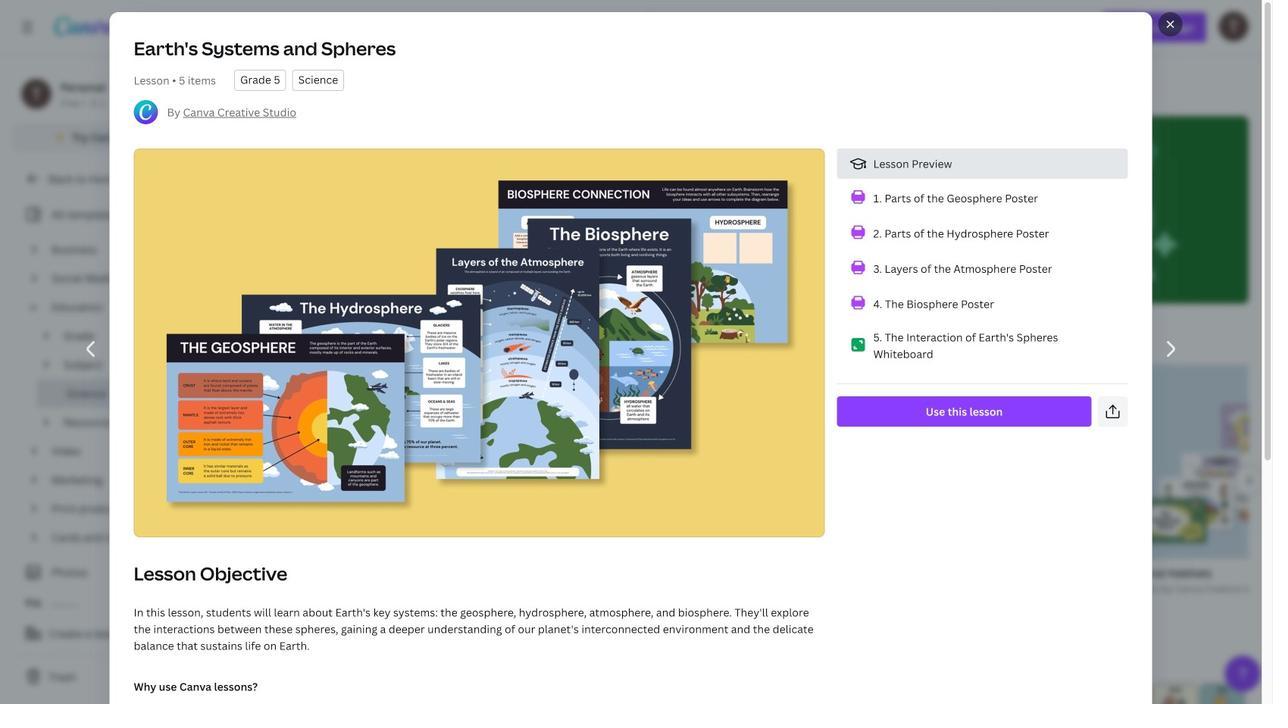 Task type: vqa. For each thing, say whether or not it's contained in the screenshot.
the solar system image
yes



Task type: locate. For each thing, give the bounding box(es) containing it.
animal habitats image
[[1099, 365, 1274, 559]]

weather image
[[545, 365, 804, 559]]

flowering and non-flowering plants flashcard in blue yellow simple outlined style image
[[1056, 680, 1249, 704]]

list
[[837, 149, 1128, 368]]

plant and human body systems image
[[268, 365, 527, 559]]

black and yellow flat graphic science flashcard image
[[209, 680, 403, 704]]



Task type: describe. For each thing, give the bounding box(es) containing it.
the solar system image
[[0, 365, 250, 559]]

2 filter options selected element
[[294, 623, 310, 639]]

earth's systems and spheres image
[[822, 365, 1081, 559]]

top level navigation element
[[133, 12, 609, 42]]



